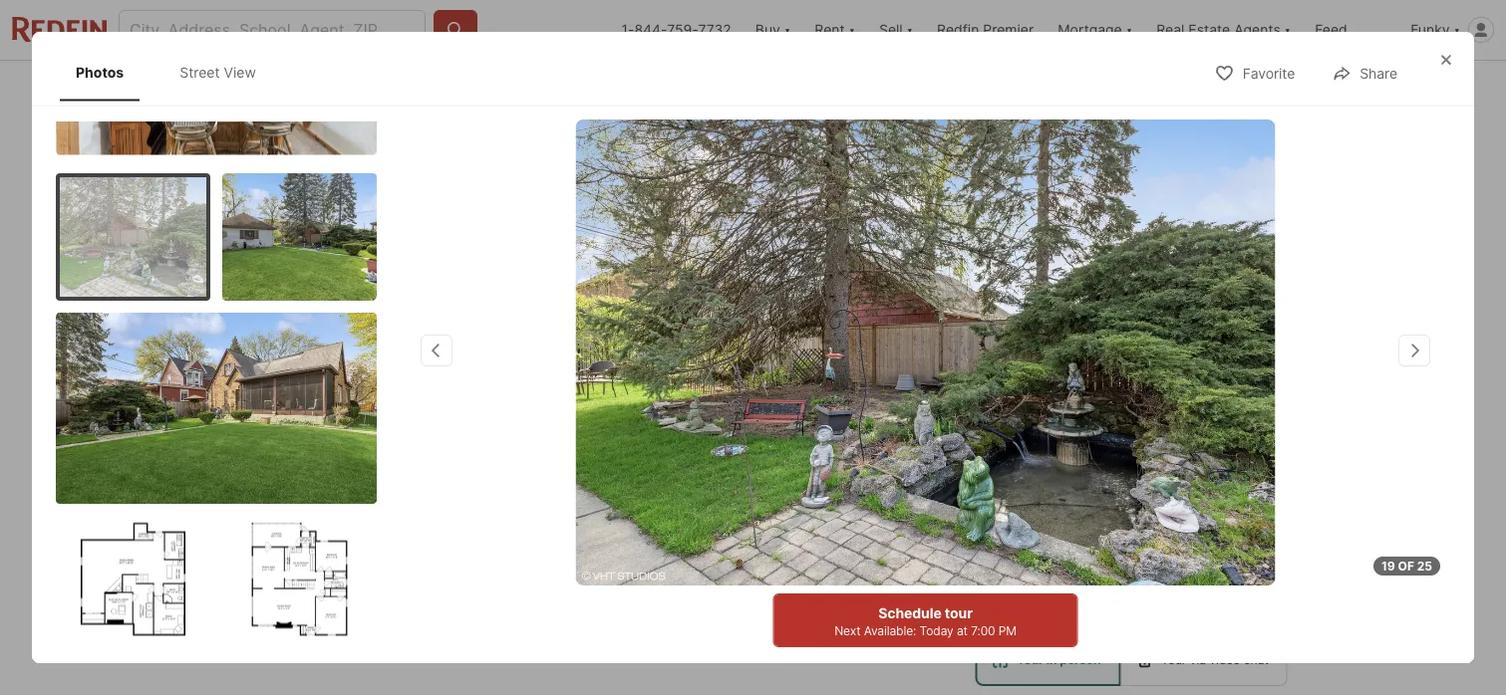 Task type: describe. For each thing, give the bounding box(es) containing it.
chat
[[1244, 653, 1269, 668]]

2 tab from the left
[[449, 65, 599, 113]]

street inside 'tab'
[[180, 64, 220, 81]]

wednesday
[[1094, 534, 1169, 548]]

street view tab
[[164, 48, 272, 97]]

list box containing tour in person
[[975, 635, 1288, 687]]

photos
[[1207, 420, 1255, 437]]

5051
[[219, 527, 258, 547]]

City, Address, School, Agent, ZIP search field
[[119, 10, 426, 50]]

active link
[[317, 490, 367, 507]]

7732
[[698, 21, 732, 38]]

1 horizontal spatial 25
[[1417, 559, 1433, 574]]

2
[[1221, 551, 1239, 585]]

at
[[957, 624, 968, 639]]

0 horizontal spatial share button
[[1188, 66, 1288, 107]]

favorite
[[1243, 65, 1295, 82]]

1
[[1124, 551, 1139, 585]]

nov for 1
[[1119, 588, 1144, 602]]

photos
[[76, 64, 124, 81]]

$5,030
[[247, 606, 294, 623]]

premier
[[983, 21, 1034, 38]]

sale
[[268, 490, 303, 507]]

wednesday 1 nov
[[1094, 534, 1169, 602]]

tour for schedule
[[945, 605, 973, 622]]

schedule tour next available: today at 7:00 pm
[[835, 605, 1017, 639]]

street view inside button
[[280, 420, 358, 437]]

this
[[1064, 488, 1107, 516]]

redfin premier
[[937, 21, 1034, 38]]

25 inside button
[[1187, 420, 1204, 437]]

get pre-approved link
[[324, 606, 445, 623]]

1 horizontal spatial share
[[1360, 65, 1398, 82]]

7:00
[[971, 624, 995, 639]]

feed button
[[1303, 0, 1399, 60]]

tour for tour via video chat
[[1161, 653, 1187, 668]]

next
[[835, 624, 861, 639]]

via
[[1190, 653, 1206, 668]]

tour via video chat
[[1161, 653, 1269, 668]]

go
[[975, 488, 1007, 516]]

tour for tour in person
[[1017, 653, 1044, 668]]

tour in person option
[[975, 635, 1121, 687]]

today
[[920, 624, 954, 639]]

19 of 25
[[1382, 559, 1433, 574]]

4 tab from the left
[[760, 65, 858, 113]]

nov for 2
[[1217, 588, 1243, 602]]

25 photos button
[[1142, 409, 1272, 449]]

tour for go
[[1012, 488, 1059, 516]]

street inside button
[[280, 420, 321, 437]]

pm
[[999, 624, 1017, 639]]

dialog containing photos
[[32, 0, 1474, 664]]



Task type: vqa. For each thing, say whether or not it's contained in the screenshot.
Oct
yes



Task type: locate. For each thing, give the bounding box(es) containing it.
0 horizontal spatial nov
[[1119, 588, 1144, 602]]

1 vertical spatial 25
[[1417, 559, 1433, 574]]

1 vertical spatial street
[[280, 420, 321, 437]]

for
[[237, 490, 265, 507]]

nov
[[1119, 588, 1144, 602], [1217, 588, 1243, 602]]

1 horizontal spatial share button
[[1315, 52, 1415, 93]]

oct
[[1020, 588, 1046, 602]]

tour inside schedule tour next available: today at 7:00 pm
[[945, 605, 973, 622]]

active
[[317, 490, 367, 507]]

tour via video chat option
[[1121, 635, 1288, 687]]

0 vertical spatial street view
[[180, 64, 256, 81]]

video
[[1210, 653, 1241, 668]]

1 horizontal spatial nov
[[1217, 588, 1243, 602]]

view for tab list containing photos
[[224, 64, 256, 81]]

street view
[[180, 64, 256, 81], [280, 420, 358, 437]]

1-844-759-7732
[[622, 21, 732, 38]]

3 tab from the left
[[599, 65, 760, 113]]

1 horizontal spatial street view
[[280, 420, 358, 437]]

tab list
[[56, 44, 292, 101], [219, 61, 874, 113]]

in
[[1047, 653, 1057, 668]]

view for street view button
[[324, 420, 358, 437]]

street view down city, address, school, agent, zip search box
[[180, 64, 256, 81]]

view down city, address, school, agent, zip search box
[[224, 64, 256, 81]]

1-
[[622, 21, 634, 38]]

1 vertical spatial tour
[[945, 605, 973, 622]]

thursday 2 nov
[[1198, 534, 1262, 602]]

5051 w balmoral ave, chicago, il 60630 image
[[219, 117, 967, 465], [975, 117, 1288, 287], [975, 295, 1288, 465]]

None button
[[987, 521, 1078, 615], [1086, 522, 1177, 614], [1185, 522, 1276, 614], [987, 521, 1078, 615], [1086, 522, 1177, 614], [1185, 522, 1276, 614]]

nov down 1
[[1119, 588, 1144, 602]]

$679,000
[[219, 573, 330, 601]]

25 right of
[[1417, 559, 1433, 574]]

balmoral
[[282, 527, 350, 547]]

street view button
[[235, 409, 375, 449]]

submit search image
[[446, 20, 466, 40]]

tour up at
[[945, 605, 973, 622]]

1 horizontal spatial tour
[[1012, 488, 1059, 516]]

view inside button
[[324, 420, 358, 437]]

1 horizontal spatial tour
[[1161, 653, 1187, 668]]

25 photos
[[1187, 420, 1255, 437]]

1 tab from the left
[[338, 65, 449, 113]]

0 vertical spatial 25
[[1187, 420, 1204, 437]]

street
[[180, 64, 220, 81], [280, 420, 321, 437]]

street view inside 'tab'
[[180, 64, 256, 81]]

1 tour from the left
[[1017, 653, 1044, 668]]

tour left 'in'
[[1017, 653, 1044, 668]]

view inside 'tab'
[[224, 64, 256, 81]]

759-
[[667, 21, 698, 38]]

1 vertical spatial view
[[324, 420, 358, 437]]

list box
[[975, 635, 1288, 687]]

home
[[1112, 488, 1175, 516]]

go tour this home
[[975, 488, 1175, 516]]

view up active link
[[324, 420, 358, 437]]

0 vertical spatial view
[[224, 64, 256, 81]]

nov inside thursday 2 nov
[[1217, 588, 1243, 602]]

/mo
[[294, 606, 320, 623]]

1 horizontal spatial view
[[324, 420, 358, 437]]

0 horizontal spatial share
[[1233, 79, 1271, 96]]

tour
[[1017, 653, 1044, 668], [1161, 653, 1187, 668]]

tuesday 31 oct
[[1005, 534, 1060, 602]]

person
[[1060, 653, 1101, 668]]

share
[[1360, 65, 1398, 82], [1233, 79, 1271, 96]]

nov inside wednesday 1 nov
[[1119, 588, 1144, 602]]

25 left "photos"
[[1187, 420, 1204, 437]]

1-844-759-7732 link
[[622, 21, 732, 38]]

thursday
[[1198, 534, 1262, 548]]

pre-
[[351, 606, 380, 623]]

image image
[[222, 174, 377, 302], [60, 178, 206, 298], [56, 314, 377, 505], [56, 523, 210, 651], [222, 523, 377, 651]]

share button
[[1315, 52, 1415, 93], [1188, 66, 1288, 107]]

1 nov from the left
[[1119, 588, 1144, 602]]

redfin
[[937, 21, 979, 38]]

view
[[224, 64, 256, 81], [324, 420, 358, 437]]

available:
[[864, 624, 916, 639]]

5051 w balmoral ave
[[219, 527, 384, 547]]

25
[[1187, 420, 1204, 437], [1417, 559, 1433, 574]]

1 vertical spatial street view
[[280, 420, 358, 437]]

street up for sale - active
[[280, 420, 321, 437]]

of
[[1398, 559, 1415, 574]]

tour in person
[[1017, 653, 1101, 668]]

for sale - active
[[237, 490, 367, 507]]

next image
[[1264, 552, 1295, 584]]

19
[[1382, 559, 1395, 574]]

-
[[307, 490, 313, 507]]

2 nov from the left
[[1217, 588, 1243, 602]]

favorite button
[[1198, 52, 1312, 93]]

street down city, address, school, agent, zip search box
[[180, 64, 220, 81]]

redfin premier button
[[925, 0, 1046, 60]]

$679,000 $5,030 /mo get pre-approved
[[219, 573, 445, 623]]

5051 w balmoral ave image
[[576, 120, 1276, 586]]

0 horizontal spatial 25
[[1187, 420, 1204, 437]]

0 horizontal spatial view
[[224, 64, 256, 81]]

approved
[[380, 606, 445, 623]]

0 vertical spatial street
[[180, 64, 220, 81]]

nov down 2 in the right of the page
[[1217, 588, 1243, 602]]

map entry image
[[812, 488, 945, 621]]

0 horizontal spatial tour
[[945, 605, 973, 622]]

ave
[[354, 527, 384, 547]]

street view up -
[[280, 420, 358, 437]]

schedule
[[878, 605, 942, 622]]

dialog
[[32, 0, 1474, 664]]

2 tour from the left
[[1161, 653, 1187, 668]]

0 horizontal spatial street view
[[180, 64, 256, 81]]

31
[[1016, 551, 1049, 585]]

feed
[[1315, 21, 1348, 38]]

0 horizontal spatial street
[[180, 64, 220, 81]]

tour left via at the bottom
[[1161, 653, 1187, 668]]

tab list containing photos
[[56, 44, 292, 101]]

tab
[[338, 65, 449, 113], [449, 65, 599, 113], [599, 65, 760, 113], [760, 65, 858, 113]]

1 horizontal spatial street
[[280, 420, 321, 437]]

tour up tuesday
[[1012, 488, 1059, 516]]

0 horizontal spatial tour
[[1017, 653, 1044, 668]]

photos tab
[[60, 48, 140, 97]]

tuesday
[[1005, 534, 1060, 548]]

w
[[262, 527, 278, 547]]

3,450
[[673, 573, 741, 601]]

0 vertical spatial tour
[[1012, 488, 1059, 516]]

get
[[324, 606, 348, 623]]

tour
[[1012, 488, 1059, 516], [945, 605, 973, 622]]

844-
[[634, 21, 667, 38]]

2.5
[[578, 573, 614, 601]]



